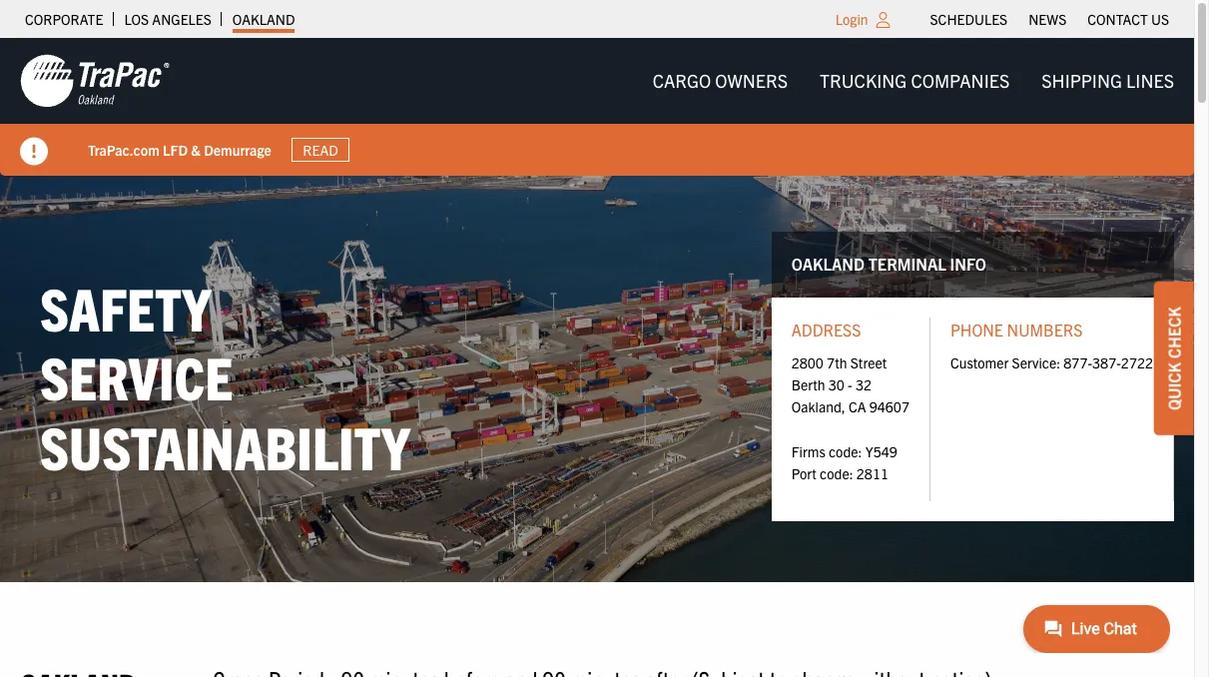 Task type: vqa. For each thing, say whether or not it's contained in the screenshot.
NRE at the bottom of page
no



Task type: describe. For each thing, give the bounding box(es) containing it.
numbers
[[1008, 320, 1083, 340]]

7th
[[827, 353, 848, 371]]

trapac.com
[[88, 140, 160, 158]]

phone
[[951, 320, 1004, 340]]

contact
[[1088, 10, 1149, 28]]

-
[[848, 376, 853, 394]]

oakland for oakland
[[233, 10, 295, 28]]

y549
[[866, 443, 898, 461]]

phone numbers
[[951, 320, 1083, 340]]

30
[[829, 376, 845, 394]]

2811
[[857, 465, 889, 483]]

companies
[[912, 69, 1010, 92]]

corporate
[[25, 10, 103, 28]]

94607
[[870, 398, 910, 416]]

firms
[[792, 443, 826, 461]]

read
[[303, 141, 338, 159]]

oakland,
[[792, 398, 846, 416]]

owners
[[716, 69, 788, 92]]

terminal
[[869, 254, 947, 274]]

shipping lines link
[[1026, 61, 1191, 101]]

los angeles
[[124, 10, 212, 28]]

2800
[[792, 353, 824, 371]]

light image
[[877, 12, 891, 28]]

street
[[851, 353, 888, 371]]

quick
[[1165, 362, 1185, 410]]

check
[[1165, 307, 1185, 359]]

oakland link
[[233, 5, 295, 33]]

customer
[[951, 353, 1009, 371]]

login
[[836, 10, 869, 28]]

lines
[[1127, 69, 1175, 92]]

read link
[[292, 138, 350, 162]]

0 vertical spatial code:
[[829, 443, 863, 461]]

shipping
[[1042, 69, 1123, 92]]

berth
[[792, 376, 826, 394]]

news link
[[1029, 5, 1067, 33]]

32
[[856, 376, 872, 394]]

trapac.com lfd & demurrage
[[88, 140, 272, 158]]

2800 7th street berth 30 - 32 oakland, ca 94607
[[792, 353, 910, 416]]

sustainability
[[40, 410, 410, 482]]

lfd
[[163, 140, 188, 158]]

safety
[[40, 270, 211, 343]]



Task type: locate. For each thing, give the bounding box(es) containing it.
contact us link
[[1088, 5, 1170, 33]]

1 vertical spatial code:
[[820, 465, 854, 483]]

trucking companies
[[820, 69, 1010, 92]]

los
[[124, 10, 149, 28]]

los angeles link
[[124, 5, 212, 33]]

cargo owners link
[[637, 61, 804, 101]]

news
[[1029, 10, 1067, 28]]

us
[[1152, 10, 1170, 28]]

oakland right angeles
[[233, 10, 295, 28]]

schedules
[[931, 10, 1008, 28]]

code:
[[829, 443, 863, 461], [820, 465, 854, 483]]

1 vertical spatial menu bar
[[637, 61, 1191, 101]]

customer service: 877-387-2722
[[951, 353, 1154, 371]]

address
[[792, 320, 862, 340]]

shipping lines
[[1042, 69, 1175, 92]]

oakland up address
[[792, 254, 865, 274]]

port
[[792, 465, 817, 483]]

schedules link
[[931, 5, 1008, 33]]

387-
[[1093, 353, 1122, 371]]

trucking
[[820, 69, 907, 92]]

code: up 2811
[[829, 443, 863, 461]]

banner containing cargo owners
[[0, 38, 1210, 176]]

&
[[191, 140, 201, 158]]

login link
[[836, 10, 869, 28]]

banner
[[0, 38, 1210, 176]]

firms code:  y549 port code:  2811
[[792, 443, 898, 483]]

menu bar containing cargo owners
[[637, 61, 1191, 101]]

1 vertical spatial oakland
[[792, 254, 865, 274]]

0 horizontal spatial oakland
[[233, 10, 295, 28]]

menu bar containing schedules
[[920, 5, 1180, 33]]

oakland image
[[20, 53, 170, 109]]

ca
[[849, 398, 867, 416]]

0 vertical spatial oakland
[[233, 10, 295, 28]]

safety service sustainability
[[40, 270, 410, 482]]

solid image
[[20, 138, 48, 166]]

contact us
[[1088, 10, 1170, 28]]

trucking companies link
[[804, 61, 1026, 101]]

oakland
[[233, 10, 295, 28], [792, 254, 865, 274]]

angeles
[[152, 10, 212, 28]]

cargo owners
[[653, 69, 788, 92]]

quick check link
[[1155, 282, 1195, 435]]

oakland terminal info
[[792, 254, 987, 274]]

demurrage
[[204, 140, 272, 158]]

1 horizontal spatial oakland
[[792, 254, 865, 274]]

menu bar down light icon
[[637, 61, 1191, 101]]

cargo
[[653, 69, 712, 92]]

service
[[40, 340, 233, 413]]

menu bar up 'shipping' at the top
[[920, 5, 1180, 33]]

877-
[[1064, 353, 1093, 371]]

oakland for oakland terminal info
[[792, 254, 865, 274]]

quick check
[[1165, 307, 1185, 410]]

corporate link
[[25, 5, 103, 33]]

service:
[[1013, 353, 1061, 371]]

2722
[[1122, 353, 1154, 371]]

0 vertical spatial menu bar
[[920, 5, 1180, 33]]

info
[[951, 254, 987, 274]]

code: right port
[[820, 465, 854, 483]]

menu bar
[[920, 5, 1180, 33], [637, 61, 1191, 101]]



